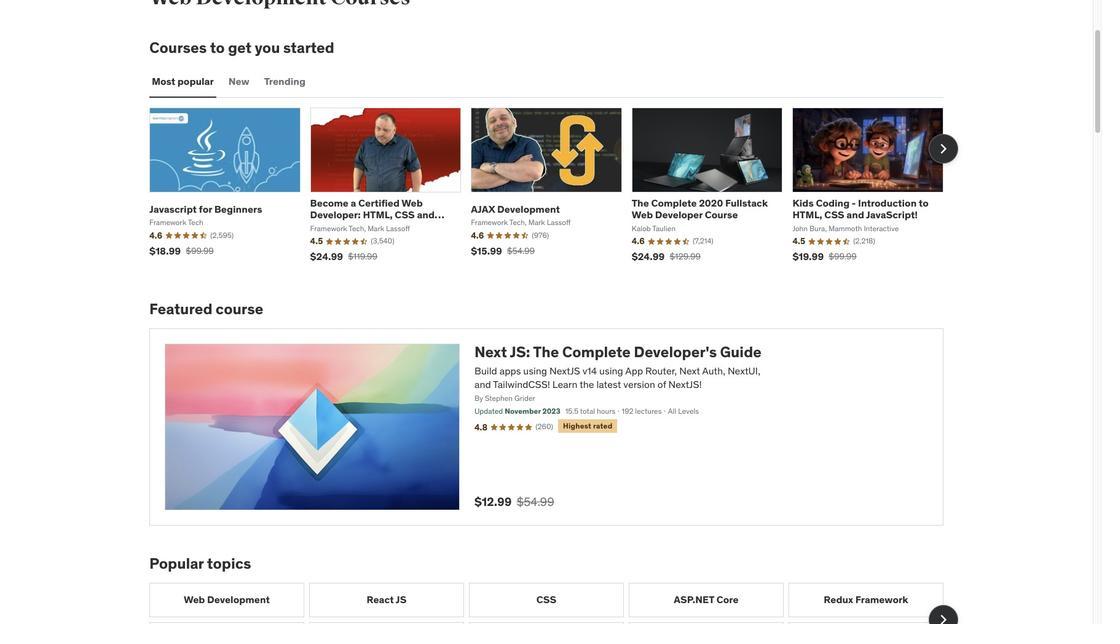 Task type: describe. For each thing, give the bounding box(es) containing it.
developer's
[[634, 343, 717, 362]]

updated november 2023
[[475, 407, 561, 416]]

nextui,
[[728, 365, 761, 377]]

javascript
[[149, 203, 197, 215]]

javascript
[[310, 221, 359, 233]]

asp.net core
[[674, 594, 739, 606]]

next js: the complete developer's guide build apps using nextjs v14 using app router, next auth, nextui, and tailwindcss! learn the latest version of nextjs! by stephen grider
[[475, 343, 762, 403]]

grider
[[515, 394, 536, 403]]

js
[[396, 594, 407, 606]]

css for -
[[825, 209, 845, 221]]

lectures
[[636, 407, 662, 416]]

react js
[[367, 594, 407, 606]]

kids coding - introduction to html, css and javascript! link
[[793, 197, 929, 221]]

nextjs!
[[669, 378, 702, 391]]

developer:
[[310, 209, 361, 221]]

developer
[[656, 209, 703, 221]]

2020
[[699, 197, 724, 209]]

the complete 2020 fullstack web developer course link
[[632, 197, 768, 221]]

beginners
[[214, 203, 262, 215]]

15.5 total hours
[[566, 407, 616, 416]]

and for introduction
[[847, 209, 865, 221]]

introduction
[[859, 197, 917, 209]]

become a certified web developer: html, css and javascript
[[310, 197, 435, 233]]

learn
[[553, 378, 578, 391]]

all
[[668, 407, 677, 416]]

most
[[152, 75, 175, 88]]

a
[[351, 197, 356, 209]]

ajax
[[471, 203, 495, 215]]

react
[[367, 594, 394, 606]]

popular
[[149, 554, 204, 573]]

1 horizontal spatial css
[[537, 594, 557, 606]]

version
[[624, 378, 656, 391]]

become
[[310, 197, 349, 209]]

coding
[[816, 197, 850, 209]]

development for ajax development
[[498, 203, 560, 215]]

guide
[[721, 343, 762, 362]]

latest
[[597, 378, 622, 391]]

kids coding - introduction to html, css and javascript!
[[793, 197, 929, 221]]

and inside next js: the complete developer's guide build apps using nextjs v14 using app router, next auth, nextui, and tailwindcss! learn the latest version of nextjs! by stephen grider
[[475, 378, 491, 391]]

featured course
[[149, 300, 264, 319]]

redux
[[824, 594, 854, 606]]

1 vertical spatial next
[[680, 365, 701, 377]]

192
[[622, 407, 634, 416]]

javascript!
[[867, 209, 918, 221]]

started
[[283, 38, 335, 57]]

html, for coding
[[793, 209, 823, 221]]

15.5
[[566, 407, 579, 416]]

asp.net core link
[[629, 583, 784, 617]]

popular topics
[[149, 554, 251, 573]]

auth,
[[703, 365, 726, 377]]

become a certified web developer: html, css and javascript link
[[310, 197, 445, 233]]

featured
[[149, 300, 213, 319]]

router,
[[646, 365, 677, 377]]

the inside the complete 2020 fullstack web developer course
[[632, 197, 649, 209]]



Task type: vqa. For each thing, say whether or not it's contained in the screenshot.
Next icon
yes



Task type: locate. For each thing, give the bounding box(es) containing it.
to left get on the top left of page
[[210, 38, 225, 57]]

$12.99 $54.99
[[475, 494, 555, 509]]

0 vertical spatial the
[[632, 197, 649, 209]]

0 horizontal spatial html,
[[363, 209, 393, 221]]

development inside web development link
[[207, 594, 270, 606]]

0 horizontal spatial development
[[207, 594, 270, 606]]

1 next image from the top
[[934, 139, 954, 158]]

of
[[658, 378, 667, 391]]

1 vertical spatial next image
[[934, 610, 954, 624]]

$54.99
[[517, 494, 555, 509]]

redux framework link
[[789, 583, 944, 617]]

certified
[[359, 197, 400, 209]]

1 carousel element from the top
[[149, 108, 959, 271]]

next
[[475, 343, 507, 362], [680, 365, 701, 377]]

2 horizontal spatial and
[[847, 209, 865, 221]]

1 horizontal spatial next
[[680, 365, 701, 377]]

0 horizontal spatial the
[[533, 343, 559, 362]]

using
[[524, 365, 548, 377], [600, 365, 624, 377]]

1 vertical spatial the
[[533, 343, 559, 362]]

to
[[210, 38, 225, 57], [919, 197, 929, 209]]

0 vertical spatial complete
[[652, 197, 697, 209]]

next image for css
[[934, 610, 954, 624]]

0 horizontal spatial complete
[[563, 343, 631, 362]]

web left developer
[[632, 209, 653, 221]]

highest
[[563, 421, 592, 431]]

get
[[228, 38, 252, 57]]

2 using from the left
[[600, 365, 624, 377]]

1 horizontal spatial and
[[475, 378, 491, 391]]

and inside kids coding - introduction to html, css and javascript!
[[847, 209, 865, 221]]

hours
[[597, 407, 616, 416]]

html, for a
[[363, 209, 393, 221]]

highest rated
[[563, 421, 613, 431]]

next image
[[934, 139, 954, 158], [934, 610, 954, 624]]

stephen
[[485, 394, 513, 403]]

javascript for beginners link
[[149, 203, 262, 215]]

html,
[[363, 209, 393, 221], [793, 209, 823, 221]]

build
[[475, 365, 498, 377]]

web inside become a certified web developer: html, css and javascript
[[402, 197, 423, 209]]

2 horizontal spatial web
[[632, 209, 653, 221]]

web development link
[[149, 583, 304, 617]]

trending button
[[262, 67, 308, 97]]

popular
[[178, 75, 214, 88]]

carousel element containing become a certified web developer: html, css and javascript
[[149, 108, 959, 271]]

topics
[[207, 554, 251, 573]]

total
[[581, 407, 596, 416]]

carousel element
[[149, 108, 959, 271], [149, 583, 959, 624]]

all levels
[[668, 407, 700, 416]]

1 using from the left
[[524, 365, 548, 377]]

to right javascript!
[[919, 197, 929, 209]]

new button
[[226, 67, 252, 97]]

web development
[[184, 594, 270, 606]]

nextjs
[[550, 365, 581, 377]]

-
[[852, 197, 857, 209]]

complete inside the complete 2020 fullstack web developer course
[[652, 197, 697, 209]]

to inside kids coding - introduction to html, css and javascript!
[[919, 197, 929, 209]]

development
[[498, 203, 560, 215], [207, 594, 270, 606]]

html, inside become a certified web developer: html, css and javascript
[[363, 209, 393, 221]]

development down topics
[[207, 594, 270, 606]]

apps
[[500, 365, 521, 377]]

fullstack
[[726, 197, 768, 209]]

web down popular topics at the left bottom of page
[[184, 594, 205, 606]]

2 html, from the left
[[793, 209, 823, 221]]

2 horizontal spatial css
[[825, 209, 845, 221]]

2 next image from the top
[[934, 610, 954, 624]]

html, left -
[[793, 209, 823, 221]]

the left developer
[[632, 197, 649, 209]]

using up latest
[[600, 365, 624, 377]]

1 horizontal spatial development
[[498, 203, 560, 215]]

html, right a
[[363, 209, 393, 221]]

next up nextjs!
[[680, 365, 701, 377]]

and for web
[[417, 209, 435, 221]]

you
[[255, 38, 280, 57]]

course
[[705, 209, 739, 221]]

1 vertical spatial carousel element
[[149, 583, 959, 624]]

html, inside kids coding - introduction to html, css and javascript!
[[793, 209, 823, 221]]

192 lectures
[[622, 407, 662, 416]]

css for certified
[[395, 209, 415, 221]]

course
[[216, 300, 264, 319]]

0 vertical spatial to
[[210, 38, 225, 57]]

css link
[[469, 583, 624, 617]]

levels
[[679, 407, 700, 416]]

v14
[[583, 365, 597, 377]]

trending
[[264, 75, 306, 88]]

js:
[[510, 343, 531, 362]]

css inside kids coding - introduction to html, css and javascript!
[[825, 209, 845, 221]]

0 horizontal spatial css
[[395, 209, 415, 221]]

0 vertical spatial carousel element
[[149, 108, 959, 271]]

0 horizontal spatial next
[[475, 343, 507, 362]]

courses to get you started
[[149, 38, 335, 57]]

next image for kids coding - introduction to html, css and javascript!
[[934, 139, 954, 158]]

carousel element containing web development
[[149, 583, 959, 624]]

2 carousel element from the top
[[149, 583, 959, 624]]

courses
[[149, 38, 207, 57]]

development for web development
[[207, 594, 270, 606]]

complete inside next js: the complete developer's guide build apps using nextjs v14 using app router, next auth, nextui, and tailwindcss! learn the latest version of nextjs! by stephen grider
[[563, 343, 631, 362]]

1 html, from the left
[[363, 209, 393, 221]]

1 horizontal spatial html,
[[793, 209, 823, 221]]

by
[[475, 394, 483, 403]]

0 vertical spatial development
[[498, 203, 560, 215]]

the complete 2020 fullstack web developer course
[[632, 197, 768, 221]]

tailwindcss!
[[493, 378, 551, 391]]

1 vertical spatial to
[[919, 197, 929, 209]]

updated
[[475, 407, 503, 416]]

ajax development
[[471, 203, 560, 215]]

complete
[[652, 197, 697, 209], [563, 343, 631, 362]]

next up build
[[475, 343, 507, 362]]

core
[[717, 594, 739, 606]]

0 horizontal spatial web
[[184, 594, 205, 606]]

asp.net
[[674, 594, 715, 606]]

web right certified
[[402, 197, 423, 209]]

1 vertical spatial complete
[[563, 343, 631, 362]]

new
[[229, 75, 250, 88]]

the
[[580, 378, 595, 391]]

0 horizontal spatial and
[[417, 209, 435, 221]]

1 horizontal spatial web
[[402, 197, 423, 209]]

0 horizontal spatial using
[[524, 365, 548, 377]]

4.8
[[475, 422, 488, 433]]

0 horizontal spatial to
[[210, 38, 225, 57]]

react js link
[[309, 583, 464, 617]]

css
[[395, 209, 415, 221], [825, 209, 845, 221], [537, 594, 557, 606]]

app
[[626, 365, 643, 377]]

web
[[402, 197, 423, 209], [632, 209, 653, 221], [184, 594, 205, 606]]

most popular
[[152, 75, 214, 88]]

$12.99
[[475, 494, 512, 509]]

the inside next js: the complete developer's guide build apps using nextjs v14 using app router, next auth, nextui, and tailwindcss! learn the latest version of nextjs! by stephen grider
[[533, 343, 559, 362]]

november
[[505, 407, 541, 416]]

ajax development link
[[471, 203, 560, 215]]

1 horizontal spatial using
[[600, 365, 624, 377]]

1 horizontal spatial to
[[919, 197, 929, 209]]

using up the tailwindcss!
[[524, 365, 548, 377]]

css inside become a certified web developer: html, css and javascript
[[395, 209, 415, 221]]

2023
[[543, 407, 561, 416]]

1 horizontal spatial complete
[[652, 197, 697, 209]]

and
[[417, 209, 435, 221], [847, 209, 865, 221], [475, 378, 491, 391]]

the right the js:
[[533, 343, 559, 362]]

web inside the complete 2020 fullstack web developer course
[[632, 209, 653, 221]]

1 horizontal spatial the
[[632, 197, 649, 209]]

the
[[632, 197, 649, 209], [533, 343, 559, 362]]

0 vertical spatial next
[[475, 343, 507, 362]]

complete left 2020
[[652, 197, 697, 209]]

complete up v14
[[563, 343, 631, 362]]

kids
[[793, 197, 814, 209]]

rated
[[594, 421, 613, 431]]

0 vertical spatial next image
[[934, 139, 954, 158]]

development right ajax
[[498, 203, 560, 215]]

and inside become a certified web developer: html, css and javascript
[[417, 209, 435, 221]]

redux framework
[[824, 594, 909, 606]]

1 vertical spatial development
[[207, 594, 270, 606]]

most popular button
[[149, 67, 216, 97]]

for
[[199, 203, 212, 215]]



